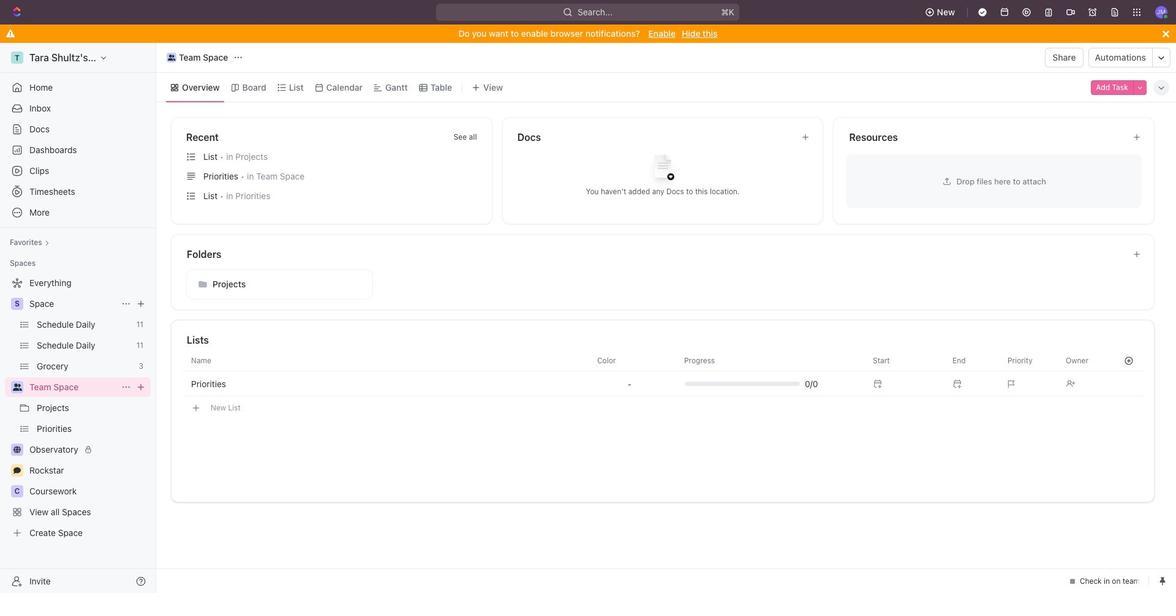 Task type: vqa. For each thing, say whether or not it's contained in the screenshot.
bottommost Project 2
no



Task type: describe. For each thing, give the bounding box(es) containing it.
jeremy miller's workspace, , element
[[11, 51, 23, 64]]

comment image
[[13, 467, 21, 474]]

1 vertical spatial user group image
[[13, 384, 22, 391]]



Task type: locate. For each thing, give the bounding box(es) containing it.
coursework, , element
[[11, 485, 23, 498]]

no most used docs image
[[639, 145, 688, 194]]

tree
[[5, 273, 151, 543]]

space, , element
[[11, 298, 23, 310]]

sidebar navigation
[[0, 43, 159, 593]]

1 horizontal spatial user group image
[[168, 55, 175, 61]]

0 vertical spatial user group image
[[168, 55, 175, 61]]

tree inside the sidebar navigation
[[5, 273, 151, 543]]

dropdown menu image
[[628, 379, 632, 389]]

user group image
[[168, 55, 175, 61], [13, 384, 22, 391]]

globe image
[[13, 446, 21, 454]]

0 horizontal spatial user group image
[[13, 384, 22, 391]]



